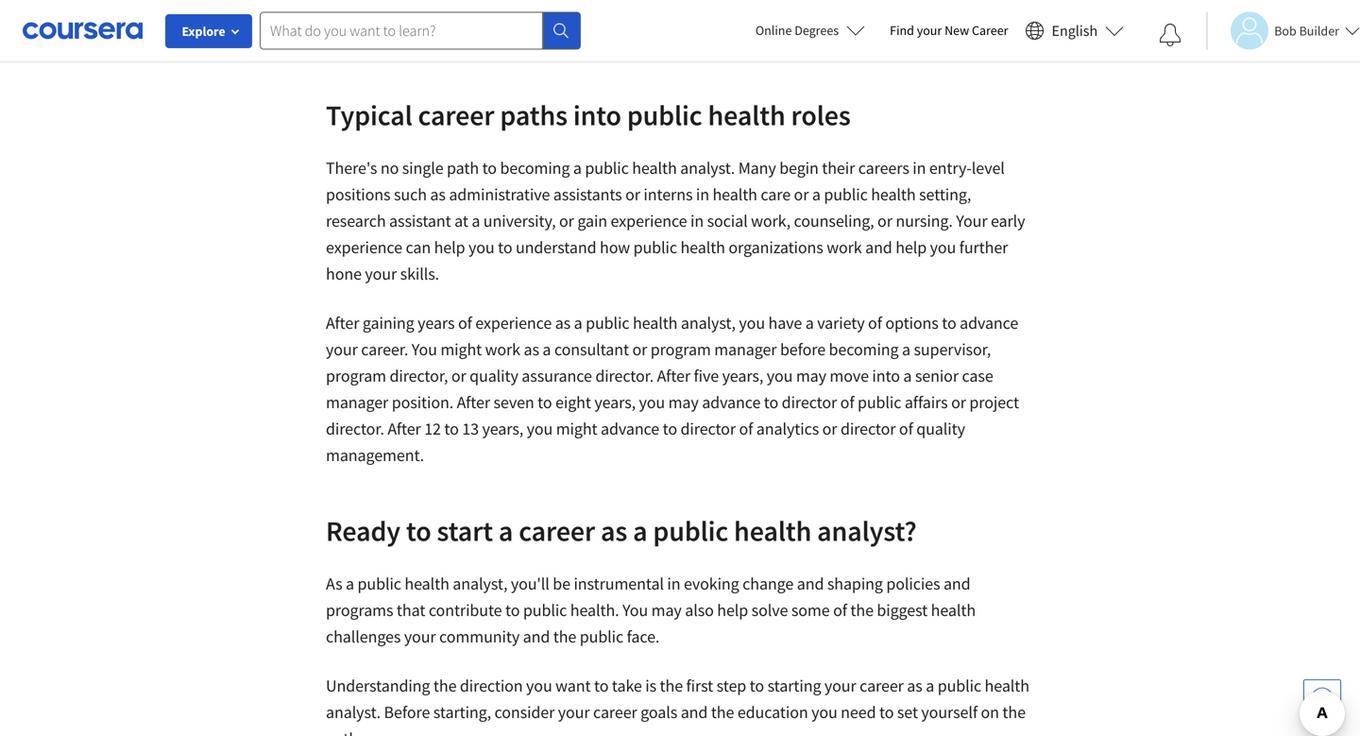 Task type: describe. For each thing, give the bounding box(es) containing it.
level
[[972, 157, 1005, 179]]

you down the before
[[767, 365, 793, 387]]

education
[[738, 702, 809, 723]]

no
[[381, 157, 399, 179]]

analyst. inside 'understanding the direction you want to take is the first step to starting your career as a public health analyst. before starting, consider your career goals and the education you need to set yourself on the path.'
[[326, 702, 381, 723]]

ready
[[326, 513, 401, 549]]

their
[[822, 157, 856, 179]]

health inside after gaining years of experience as a public health analyst, you have a variety of options to advance your career. you might work as a consultant or program manager before becoming a supervisor, program director, or quality assurance director. after five years, you may move into a senior case manager position. after seven to eight years, you may advance to director of public affairs or project director. after 12 to 13 years, you might advance to director of analytics or director of quality management.
[[633, 312, 678, 334]]

organizations
[[729, 237, 824, 258]]

gain
[[578, 210, 608, 232]]

0 vertical spatial program
[[651, 339, 711, 360]]

as up instrumental
[[601, 513, 628, 549]]

the down shaping
[[851, 600, 874, 621]]

seven
[[494, 392, 535, 413]]

you inside as a public health analyst, you'll be instrumental in evoking change and shaping policies and programs that contribute to public health. you may also help solve some of the biggest health challenges your community and the public face.
[[623, 600, 648, 621]]

set
[[898, 702, 919, 723]]

new
[[945, 22, 970, 39]]

english button
[[1018, 0, 1132, 61]]

administrative
[[449, 184, 550, 205]]

career
[[973, 22, 1009, 39]]

a right start
[[499, 513, 513, 549]]

public down their on the right
[[824, 184, 868, 205]]

ready to start a career as a public health analyst?
[[326, 513, 923, 549]]

a right the at
[[472, 210, 480, 232]]

1 vertical spatial experience
[[326, 237, 403, 258]]

12
[[425, 418, 441, 439]]

typical
[[326, 97, 413, 133]]

setting,
[[920, 184, 972, 205]]

before
[[384, 702, 430, 723]]

in right interns
[[696, 184, 710, 205]]

is
[[646, 675, 657, 697]]

as up assurance
[[524, 339, 540, 360]]

policies
[[887, 573, 941, 594]]

your inside after gaining years of experience as a public health analyst, you have a variety of options to advance your career. you might work as a consultant or program manager before becoming a supervisor, program director, or quality assurance director. after five years, you may move into a senior case manager position. after seven to eight years, you may advance to director of public affairs or project director. after 12 to 13 years, you might advance to director of analytics or director of quality management.
[[326, 339, 358, 360]]

in left entry-
[[913, 157, 927, 179]]

your down want
[[558, 702, 590, 723]]

1 vertical spatial manager
[[326, 392, 389, 413]]

university,
[[484, 210, 556, 232]]

or left nursing.
[[878, 210, 893, 232]]

help inside as a public health analyst, you'll be instrumental in evoking change and shaping policies and programs that contribute to public health. you may also help solve some of the biggest health challenges your community and the public face.
[[718, 600, 749, 621]]

direction
[[460, 675, 523, 697]]

can
[[406, 237, 431, 258]]

after gaining years of experience as a public health analyst, you have a variety of options to advance your career. you might work as a consultant or program manager before becoming a supervisor, program director, or quality assurance director. after five years, you may move into a senior case manager position. after seven to eight years, you may advance to director of public affairs or project director. after 12 to 13 years, you might advance to director of analytics or director of quality management.
[[326, 312, 1020, 466]]

find your new career
[[890, 22, 1009, 39]]

1 horizontal spatial director
[[782, 392, 838, 413]]

entry-
[[930, 157, 972, 179]]

analyst. inside there's no single path to becoming a public health analyst. many begin their careers in entry-level positions such as administrative assistants or interns in health care or a public health setting, research assistant at a university, or gain experience in social work, counseling, or nursing. your early experience can help you to understand how public health organizations work and help you further hone your skills.
[[681, 157, 735, 179]]

single
[[402, 157, 444, 179]]

your inside there's no single path to becoming a public health analyst. many begin their careers in entry-level positions such as administrative assistants or interns in health care or a public health setting, research assistant at a university, or gain experience in social work, counseling, or nursing. your early experience can help you to understand how public health organizations work and help you further hone your skills.
[[365, 263, 397, 284]]

degrees
[[795, 22, 839, 39]]

into inside after gaining years of experience as a public health analyst, you have a variety of options to advance your career. you might work as a consultant or program manager before becoming a supervisor, program director, or quality assurance director. after five years, you may move into a senior case manager position. after seven to eight years, you may advance to director of public affairs or project director. after 12 to 13 years, you might advance to director of analytics or director of quality management.
[[873, 365, 901, 387]]

a down options
[[903, 339, 911, 360]]

public right how
[[634, 237, 678, 258]]

to inside as a public health analyst, you'll be instrumental in evoking change and shaping policies and programs that contribute to public health. you may also help solve some of the biggest health challenges your community and the public face.
[[506, 600, 520, 621]]

assistant
[[389, 210, 451, 232]]

career up be
[[519, 513, 596, 549]]

you down university, on the left top of the page
[[469, 237, 495, 258]]

shaping
[[828, 573, 884, 594]]

such
[[394, 184, 427, 205]]

career down take on the bottom
[[594, 702, 638, 723]]

you inside after gaining years of experience as a public health analyst, you have a variety of options to advance your career. you might work as a consultant or program manager before becoming a supervisor, program director, or quality assurance director. after five years, you may move into a senior case manager position. after seven to eight years, you may advance to director of public affairs or project director. after 12 to 13 years, you might advance to director of analytics or director of quality management.
[[412, 339, 437, 360]]

biggest
[[877, 600, 928, 621]]

solve
[[752, 600, 789, 621]]

a up assistants
[[574, 157, 582, 179]]

there's
[[326, 157, 377, 179]]

public up programs
[[358, 573, 402, 594]]

case
[[963, 365, 994, 387]]

a up instrumental
[[633, 513, 648, 549]]

a inside 'understanding the direction you want to take is the first step to starting your career as a public health analyst. before starting, consider your career goals and the education you need to set yourself on the path.'
[[926, 675, 935, 697]]

positions
[[326, 184, 391, 205]]

project
[[970, 392, 1020, 413]]

and inside 'understanding the direction you want to take is the first step to starting your career as a public health analyst. before starting, consider your career goals and the education you need to set yourself on the path.'
[[681, 702, 708, 723]]

online degrees
[[756, 22, 839, 39]]

health.
[[571, 600, 620, 621]]

0 horizontal spatial into
[[574, 97, 622, 133]]

after up 13
[[457, 392, 491, 413]]

of right the years
[[458, 312, 472, 334]]

before
[[781, 339, 826, 360]]

you left "need"
[[812, 702, 838, 723]]

analyst, inside after gaining years of experience as a public health analyst, you have a variety of options to advance your career. you might work as a consultant or program manager before becoming a supervisor, program director, or quality assurance director. after five years, you may move into a senior case manager position. after seven to eight years, you may advance to director of public affairs or project director. after 12 to 13 years, you might advance to director of analytics or director of quality management.
[[681, 312, 736, 334]]

public down you'll
[[524, 600, 567, 621]]

0 vertical spatial might
[[441, 339, 482, 360]]

of right variety
[[869, 312, 883, 334]]

interns
[[644, 184, 693, 205]]

assurance
[[522, 365, 592, 387]]

some
[[792, 600, 830, 621]]

want
[[556, 675, 591, 697]]

public up interns
[[627, 97, 703, 133]]

contribute
[[429, 600, 502, 621]]

yourself
[[922, 702, 978, 723]]

or left gain
[[560, 210, 574, 232]]

a up 'consultant'
[[574, 312, 583, 334]]

work inside after gaining years of experience as a public health analyst, you have a variety of options to advance your career. you might work as a consultant or program manager before becoming a supervisor, program director, or quality assurance director. after five years, you may move into a senior case manager position. after seven to eight years, you may advance to director of public affairs or project director. after 12 to 13 years, you might advance to director of analytics or director of quality management.
[[485, 339, 521, 360]]

1 vertical spatial might
[[556, 418, 598, 439]]

on
[[982, 702, 1000, 723]]

the down health. at the bottom
[[554, 626, 577, 647]]

1 vertical spatial quality
[[917, 418, 966, 439]]

or right affairs
[[952, 392, 967, 413]]

public up assistants
[[585, 157, 629, 179]]

your
[[957, 210, 988, 232]]

community
[[440, 626, 520, 647]]

a down begin
[[813, 184, 821, 205]]

a left senior
[[904, 365, 912, 387]]

years
[[418, 312, 455, 334]]

as inside 'understanding the direction you want to take is the first step to starting your career as a public health analyst. before starting, consider your career goals and the education you need to set yourself on the path.'
[[908, 675, 923, 697]]

help center image
[[1312, 687, 1335, 710]]

goals
[[641, 702, 678, 723]]

in inside as a public health analyst, you'll be instrumental in evoking change and shaping policies and programs that contribute to public health. you may also help solve some of the biggest health challenges your community and the public face.
[[668, 573, 681, 594]]

also
[[685, 600, 714, 621]]

roles
[[792, 97, 851, 133]]

builder
[[1300, 22, 1340, 39]]

public inside 'understanding the direction you want to take is the first step to starting your career as a public health analyst. before starting, consider your career goals and the education you need to set yourself on the path.'
[[938, 675, 982, 697]]

social
[[707, 210, 748, 232]]

skills.
[[400, 263, 440, 284]]

starting,
[[434, 702, 491, 723]]

What do you want to learn? text field
[[260, 12, 543, 50]]

face.
[[627, 626, 660, 647]]

0 horizontal spatial help
[[434, 237, 465, 258]]

start
[[437, 513, 493, 549]]

bob builder button
[[1207, 12, 1361, 50]]

1 vertical spatial years,
[[595, 392, 636, 413]]

explore button
[[165, 14, 252, 48]]

the right is
[[660, 675, 683, 697]]

skills
[[490, 2, 525, 24]]

after left the 12
[[388, 418, 421, 439]]

typical career paths into public health roles
[[326, 97, 851, 133]]

online degrees button
[[741, 9, 881, 51]]

path.
[[326, 728, 362, 736]]

counseling,
[[794, 210, 875, 232]]

programs
[[326, 600, 394, 621]]

or left interns
[[626, 184, 641, 205]]

strong computer skills and familiarity with data management and content management systems
[[369, 2, 982, 50]]

many
[[739, 157, 777, 179]]

0 vertical spatial may
[[797, 365, 827, 387]]

and up 'some'
[[797, 573, 824, 594]]

you down nursing.
[[931, 237, 957, 258]]

public down 'move'
[[858, 392, 902, 413]]

a up assurance
[[543, 339, 551, 360]]

your inside as a public health analyst, you'll be instrumental in evoking change and shaping policies and programs that contribute to public health. you may also help solve some of the biggest health challenges your community and the public face.
[[404, 626, 436, 647]]

you'll
[[511, 573, 550, 594]]

analyst?
[[818, 513, 917, 549]]

as inside there's no single path to becoming a public health analyst. many begin their careers in entry-level positions such as administrative assistants or interns in health care or a public health setting, research assistant at a university, or gain experience in social work, counseling, or nursing. your early experience can help you to understand how public health organizations work and help you further hone your skills.
[[430, 184, 446, 205]]

there's no single path to becoming a public health analyst. many begin their careers in entry-level positions such as administrative assistants or interns in health care or a public health setting, research assistant at a university, or gain experience in social work, counseling, or nursing. your early experience can help you to understand how public health organizations work and help you further hone your skills.
[[326, 157, 1026, 284]]

experience inside after gaining years of experience as a public health analyst, you have a variety of options to advance your career. you might work as a consultant or program manager before becoming a supervisor, program director, or quality assurance director. after five years, you may move into a senior case manager position. after seven to eight years, you may advance to director of public affairs or project director. after 12 to 13 years, you might advance to director of analytics or director of quality management.
[[476, 312, 552, 334]]

1 horizontal spatial manager
[[715, 339, 777, 360]]



Task type: locate. For each thing, give the bounding box(es) containing it.
2 vertical spatial may
[[652, 600, 682, 621]]

find your new career link
[[881, 19, 1018, 43]]

years, right five
[[723, 365, 764, 387]]

2 vertical spatial experience
[[476, 312, 552, 334]]

variety
[[818, 312, 865, 334]]

1 management from the left
[[703, 2, 797, 24]]

english
[[1052, 21, 1098, 40]]

after
[[326, 312, 360, 334], [657, 365, 691, 387], [457, 392, 491, 413], [388, 418, 421, 439]]

public up evoking
[[653, 513, 729, 549]]

paths
[[500, 97, 568, 133]]

0 horizontal spatial advance
[[601, 418, 660, 439]]

you up face.
[[623, 600, 648, 621]]

0 vertical spatial work
[[827, 237, 863, 258]]

0 vertical spatial into
[[574, 97, 622, 133]]

0 vertical spatial experience
[[611, 210, 688, 232]]

move
[[830, 365, 869, 387]]

public down health. at the bottom
[[580, 626, 624, 647]]

after left five
[[657, 365, 691, 387]]

experience down research
[[326, 237, 403, 258]]

of down 'move'
[[841, 392, 855, 413]]

understanding the direction you want to take is the first step to starting your career as a public health analyst. before starting, consider your career goals and the education you need to set yourself on the path.
[[326, 675, 1030, 736]]

the up starting,
[[434, 675, 457, 697]]

gaining
[[363, 312, 415, 334]]

of left "analytics"
[[740, 418, 754, 439]]

take
[[612, 675, 642, 697]]

13
[[462, 418, 479, 439]]

your down that
[[404, 626, 436, 647]]

0 vertical spatial manager
[[715, 339, 777, 360]]

1 vertical spatial analyst,
[[453, 573, 508, 594]]

into right 'move'
[[873, 365, 901, 387]]

program up five
[[651, 339, 711, 360]]

1 horizontal spatial becoming
[[829, 339, 899, 360]]

None search field
[[260, 12, 581, 50]]

or right director,
[[452, 365, 467, 387]]

may
[[797, 365, 827, 387], [669, 392, 699, 413], [652, 600, 682, 621]]

1 horizontal spatial might
[[556, 418, 598, 439]]

understand
[[516, 237, 597, 258]]

analyst, inside as a public health analyst, you'll be instrumental in evoking change and shaping policies and programs that contribute to public health. you may also help solve some of the biggest health challenges your community and the public face.
[[453, 573, 508, 594]]

0 horizontal spatial years,
[[482, 418, 524, 439]]

1 horizontal spatial help
[[718, 600, 749, 621]]

manager up management.
[[326, 392, 389, 413]]

0 vertical spatial you
[[412, 339, 437, 360]]

as
[[430, 184, 446, 205], [555, 312, 571, 334], [524, 339, 540, 360], [601, 513, 628, 549], [908, 675, 923, 697]]

2 horizontal spatial experience
[[611, 210, 688, 232]]

1 horizontal spatial work
[[827, 237, 863, 258]]

step
[[717, 675, 747, 697]]

becoming inside there's no single path to becoming a public health analyst. many begin their careers in entry-level positions such as administrative assistants or interns in health care or a public health setting, research assistant at a university, or gain experience in social work, counseling, or nursing. your early experience can help you to understand how public health organizations work and help you further hone your skills.
[[500, 157, 570, 179]]

2 horizontal spatial advance
[[960, 312, 1019, 334]]

begin
[[780, 157, 819, 179]]

becoming up 'move'
[[829, 339, 899, 360]]

help down nursing.
[[896, 237, 927, 258]]

1 vertical spatial program
[[326, 365, 387, 387]]

advance up supervisor,
[[960, 312, 1019, 334]]

work up seven
[[485, 339, 521, 360]]

or right "analytics"
[[823, 418, 838, 439]]

computer
[[419, 2, 487, 24]]

analyst, up contribute
[[453, 573, 508, 594]]

career up the path
[[418, 97, 495, 133]]

0 horizontal spatial director
[[681, 418, 736, 439]]

0 vertical spatial director.
[[596, 365, 654, 387]]

your left career.
[[326, 339, 358, 360]]

1 vertical spatial director.
[[326, 418, 385, 439]]

into right the paths
[[574, 97, 622, 133]]

and right skills
[[529, 2, 556, 24]]

in left evoking
[[668, 573, 681, 594]]

and inside there's no single path to becoming a public health analyst. many begin their careers in entry-level positions such as administrative assistants or interns in health care or a public health setting, research assistant at a university, or gain experience in social work, counseling, or nursing. your early experience can help you to understand how public health organizations work and help you further hone your skills.
[[866, 237, 893, 258]]

1 horizontal spatial program
[[651, 339, 711, 360]]

instrumental
[[574, 573, 664, 594]]

how
[[600, 237, 631, 258]]

0 horizontal spatial manager
[[326, 392, 389, 413]]

you left have on the top right
[[739, 312, 766, 334]]

1 vertical spatial becoming
[[829, 339, 899, 360]]

1 vertical spatial analyst.
[[326, 702, 381, 723]]

you right eight
[[639, 392, 665, 413]]

or right care at the top of the page
[[794, 184, 809, 205]]

0 vertical spatial advance
[[960, 312, 1019, 334]]

and right policies
[[944, 573, 971, 594]]

0 horizontal spatial director.
[[326, 418, 385, 439]]

director
[[782, 392, 838, 413], [681, 418, 736, 439], [841, 418, 896, 439]]

experience down interns
[[611, 210, 688, 232]]

advance
[[960, 312, 1019, 334], [702, 392, 761, 413], [601, 418, 660, 439]]

a up yourself
[[926, 675, 935, 697]]

consider
[[495, 702, 555, 723]]

further
[[960, 237, 1009, 258]]

0 vertical spatial years,
[[723, 365, 764, 387]]

coursera image
[[23, 15, 143, 46]]

explore
[[182, 23, 225, 40]]

change
[[743, 573, 794, 594]]

2 horizontal spatial help
[[896, 237, 927, 258]]

have
[[769, 312, 803, 334]]

health inside 'understanding the direction you want to take is the first step to starting your career as a public health analyst. before starting, consider your career goals and the education you need to set yourself on the path.'
[[985, 675, 1030, 697]]

you up consider
[[526, 675, 553, 697]]

public
[[627, 97, 703, 133], [585, 157, 629, 179], [824, 184, 868, 205], [634, 237, 678, 258], [586, 312, 630, 334], [858, 392, 902, 413], [653, 513, 729, 549], [358, 573, 402, 594], [524, 600, 567, 621], [580, 626, 624, 647], [938, 675, 982, 697]]

you
[[412, 339, 437, 360], [623, 600, 648, 621]]

your inside "link"
[[917, 22, 943, 39]]

analyst, up five
[[681, 312, 736, 334]]

director. up management.
[[326, 418, 385, 439]]

after left gaining
[[326, 312, 360, 334]]

nursing.
[[896, 210, 953, 232]]

you down seven
[[527, 418, 553, 439]]

with
[[634, 2, 665, 24]]

0 horizontal spatial experience
[[326, 237, 403, 258]]

1 horizontal spatial into
[[873, 365, 901, 387]]

of inside as a public health analyst, you'll be instrumental in evoking change and shaping policies and programs that contribute to public health. you may also help solve some of the biggest health challenges your community and the public face.
[[834, 600, 848, 621]]

career.
[[361, 339, 409, 360]]

hone
[[326, 263, 362, 284]]

and right online
[[800, 2, 827, 24]]

2 vertical spatial advance
[[601, 418, 660, 439]]

analyst. up interns
[[681, 157, 735, 179]]

and down counseling, at the right of page
[[866, 237, 893, 258]]

1 vertical spatial may
[[669, 392, 699, 413]]

of
[[458, 312, 472, 334], [869, 312, 883, 334], [841, 392, 855, 413], [740, 418, 754, 439], [900, 418, 914, 439], [834, 600, 848, 621]]

might down the years
[[441, 339, 482, 360]]

becoming inside after gaining years of experience as a public health analyst, you have a variety of options to advance your career. you might work as a consultant or program manager before becoming a supervisor, program director, or quality assurance director. after five years, you may move into a senior case manager position. after seven to eight years, you may advance to director of public affairs or project director. after 12 to 13 years, you might advance to director of analytics or director of quality management.
[[829, 339, 899, 360]]

0 vertical spatial analyst.
[[681, 157, 735, 179]]

you up director,
[[412, 339, 437, 360]]

of right 'some'
[[834, 600, 848, 621]]

0 horizontal spatial work
[[485, 339, 521, 360]]

becoming
[[500, 157, 570, 179], [829, 339, 899, 360]]

advance down five
[[702, 392, 761, 413]]

as a public health analyst, you'll be instrumental in evoking change and shaping policies and programs that contribute to public health. you may also help solve some of the biggest health challenges your community and the public face.
[[326, 573, 976, 647]]

or right 'consultant'
[[633, 339, 648, 360]]

starting
[[768, 675, 822, 697]]

quality up seven
[[470, 365, 519, 387]]

2 horizontal spatial director
[[841, 418, 896, 439]]

online
[[756, 22, 792, 39]]

public up yourself
[[938, 675, 982, 697]]

0 horizontal spatial management
[[703, 2, 797, 24]]

work inside there's no single path to becoming a public health analyst. many begin their careers in entry-level positions such as administrative assistants or interns in health care or a public health setting, research assistant at a university, or gain experience in social work, counseling, or nursing. your early experience can help you to understand how public health organizations work and help you further hone your skills.
[[827, 237, 863, 258]]

and down first
[[681, 702, 708, 723]]

work
[[827, 237, 863, 258], [485, 339, 521, 360]]

quality
[[470, 365, 519, 387], [917, 418, 966, 439]]

0 horizontal spatial analyst,
[[453, 573, 508, 594]]

supervisor,
[[914, 339, 992, 360]]

may down five
[[669, 392, 699, 413]]

into
[[574, 97, 622, 133], [873, 365, 901, 387]]

1 horizontal spatial management
[[888, 2, 982, 24]]

help down the at
[[434, 237, 465, 258]]

at
[[455, 210, 469, 232]]

0 horizontal spatial becoming
[[500, 157, 570, 179]]

career up "need"
[[860, 675, 904, 697]]

program down career.
[[326, 365, 387, 387]]

1 horizontal spatial analyst,
[[681, 312, 736, 334]]

systems
[[369, 29, 425, 50]]

a inside as a public health analyst, you'll be instrumental in evoking change and shaping policies and programs that contribute to public health. you may also help solve some of the biggest health challenges your community and the public face.
[[346, 573, 354, 594]]

or
[[626, 184, 641, 205], [794, 184, 809, 205], [560, 210, 574, 232], [878, 210, 893, 232], [633, 339, 648, 360], [452, 365, 467, 387], [952, 392, 967, 413], [823, 418, 838, 439]]

five
[[694, 365, 719, 387]]

director down 'move'
[[841, 418, 896, 439]]

work down counseling, at the right of page
[[827, 237, 863, 258]]

0 vertical spatial becoming
[[500, 157, 570, 179]]

1 horizontal spatial quality
[[917, 418, 966, 439]]

path
[[447, 157, 479, 179]]

the down step
[[712, 702, 735, 723]]

1 horizontal spatial experience
[[476, 312, 552, 334]]

1 vertical spatial you
[[623, 600, 648, 621]]

strong
[[369, 2, 415, 24]]

0 horizontal spatial quality
[[470, 365, 519, 387]]

to
[[483, 157, 497, 179], [498, 237, 513, 258], [943, 312, 957, 334], [538, 392, 552, 413], [764, 392, 779, 413], [445, 418, 459, 439], [663, 418, 678, 439], [406, 513, 432, 549], [506, 600, 520, 621], [594, 675, 609, 697], [750, 675, 765, 697], [880, 702, 894, 723]]

may left also
[[652, 600, 682, 621]]

your right hone
[[365, 263, 397, 284]]

public up 'consultant'
[[586, 312, 630, 334]]

2 management from the left
[[888, 2, 982, 24]]

as right such
[[430, 184, 446, 205]]

affairs
[[905, 392, 949, 413]]

1 horizontal spatial analyst.
[[681, 157, 735, 179]]

years, right eight
[[595, 392, 636, 413]]

bob
[[1275, 22, 1297, 39]]

2 vertical spatial years,
[[482, 418, 524, 439]]

of down affairs
[[900, 418, 914, 439]]

manager up five
[[715, 339, 777, 360]]

show notifications image
[[1160, 24, 1183, 46]]

early
[[991, 210, 1026, 232]]

familiarity
[[559, 2, 630, 24]]

career
[[418, 97, 495, 133], [519, 513, 596, 549], [860, 675, 904, 697], [594, 702, 638, 723]]

1 vertical spatial advance
[[702, 392, 761, 413]]

research
[[326, 210, 386, 232]]

experience up assurance
[[476, 312, 552, 334]]

analytics
[[757, 418, 820, 439]]

and down you'll
[[523, 626, 550, 647]]

0 horizontal spatial might
[[441, 339, 482, 360]]

1 horizontal spatial advance
[[702, 392, 761, 413]]

a right have on the top right
[[806, 312, 814, 334]]

becoming up administrative
[[500, 157, 570, 179]]

1 horizontal spatial director.
[[596, 365, 654, 387]]

0 vertical spatial quality
[[470, 365, 519, 387]]

in
[[913, 157, 927, 179], [696, 184, 710, 205], [691, 210, 704, 232], [668, 573, 681, 594]]

as up 'consultant'
[[555, 312, 571, 334]]

options
[[886, 312, 939, 334]]

program
[[651, 339, 711, 360], [326, 365, 387, 387]]

content
[[830, 2, 885, 24]]

in left social at the right
[[691, 210, 704, 232]]

help right also
[[718, 600, 749, 621]]

you
[[469, 237, 495, 258], [931, 237, 957, 258], [739, 312, 766, 334], [767, 365, 793, 387], [639, 392, 665, 413], [527, 418, 553, 439], [526, 675, 553, 697], [812, 702, 838, 723]]

find
[[890, 22, 915, 39]]

a right the "as"
[[346, 573, 354, 594]]

senior
[[916, 365, 959, 387]]

challenges
[[326, 626, 401, 647]]

2 horizontal spatial years,
[[723, 365, 764, 387]]

evoking
[[684, 573, 740, 594]]

1 vertical spatial into
[[873, 365, 901, 387]]

experience
[[611, 210, 688, 232], [326, 237, 403, 258], [476, 312, 552, 334]]

your up "need"
[[825, 675, 857, 697]]

1 horizontal spatial you
[[623, 600, 648, 621]]

0 vertical spatial analyst,
[[681, 312, 736, 334]]

1 vertical spatial work
[[485, 339, 521, 360]]

0 horizontal spatial you
[[412, 339, 437, 360]]

1 horizontal spatial years,
[[595, 392, 636, 413]]

the right on
[[1003, 702, 1026, 723]]

0 horizontal spatial analyst.
[[326, 702, 381, 723]]

help
[[434, 237, 465, 258], [896, 237, 927, 258], [718, 600, 749, 621]]

director up "analytics"
[[782, 392, 838, 413]]

0 horizontal spatial program
[[326, 365, 387, 387]]

consultant
[[555, 339, 629, 360]]

may inside as a public health analyst, you'll be instrumental in evoking change and shaping policies and programs that contribute to public health. you may also help solve some of the biggest health challenges your community and the public face.
[[652, 600, 682, 621]]



Task type: vqa. For each thing, say whether or not it's contained in the screenshot.
'Online Degrees'
yes



